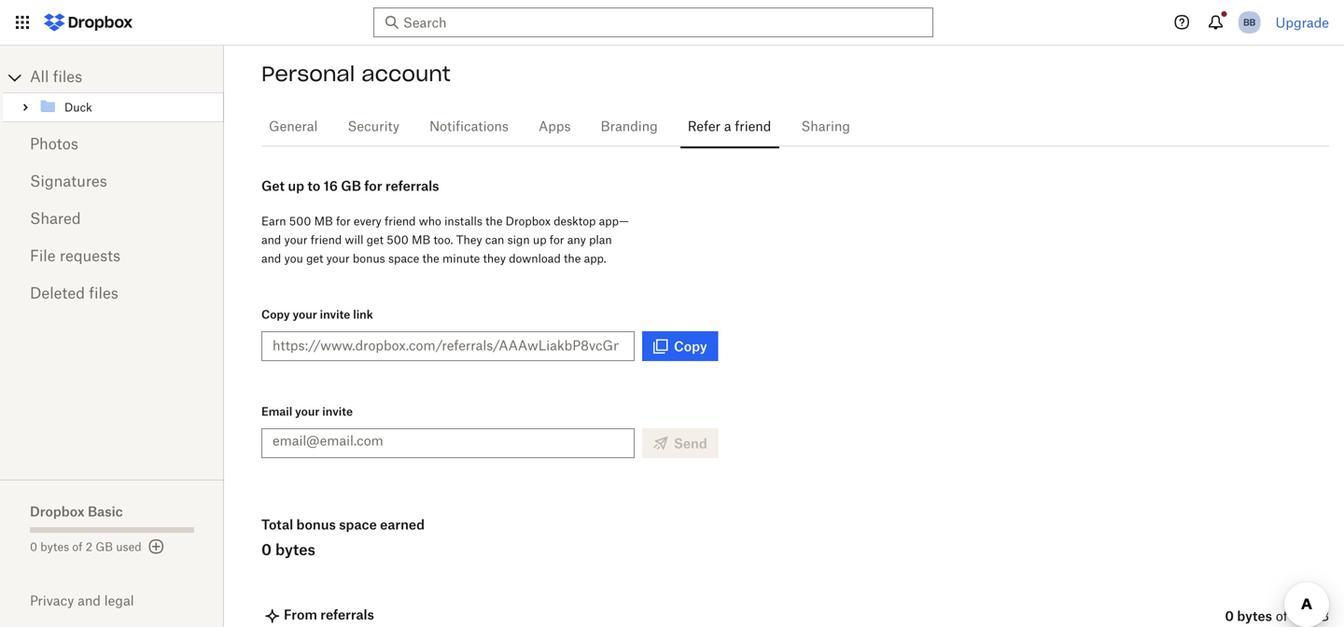 Task type: vqa. For each thing, say whether or not it's contained in the screenshot.
the left "work"
no



Task type: describe. For each thing, give the bounding box(es) containing it.
download
[[509, 252, 561, 266]]

file
[[30, 249, 56, 264]]

files for deleted files
[[89, 287, 118, 302]]

legal
[[104, 593, 134, 609]]

sharing tab
[[794, 105, 858, 149]]

a
[[724, 120, 731, 134]]

privacy and legal link
[[30, 593, 224, 609]]

app—
[[599, 214, 629, 228]]

invite for copy your invite link
[[320, 308, 350, 322]]

minute
[[443, 252, 480, 266]]

16 for of
[[1292, 611, 1306, 624]]

1 horizontal spatial get
[[367, 233, 384, 247]]

global header element
[[0, 0, 1344, 46]]

any
[[567, 233, 586, 247]]

security tab
[[340, 105, 407, 149]]

email
[[261, 405, 292, 419]]

2
[[86, 542, 93, 554]]

1 horizontal spatial 500
[[387, 233, 409, 247]]

copy your invite link
[[261, 308, 373, 322]]

to
[[308, 178, 321, 194]]

from referrals
[[284, 607, 374, 623]]

invite for email your invite
[[322, 405, 353, 419]]

get
[[261, 178, 285, 194]]

gb for for
[[341, 178, 361, 194]]

sharing
[[801, 120, 850, 134]]

file requests
[[30, 249, 120, 264]]

bonus inside earn 500 mb for every friend who installs the dropbox desktop app— and your friend will get 500 mb too. they can sign up for any plan and you get your bonus space the minute they download the app.
[[353, 252, 385, 266]]

get more space image
[[145, 536, 168, 558]]

deleted
[[30, 287, 85, 302]]

account
[[362, 61, 451, 87]]

1 vertical spatial referrals
[[321, 607, 374, 623]]

total bonus space earned 0 bytes
[[261, 517, 425, 559]]

duck
[[64, 103, 92, 114]]

all files link
[[30, 63, 224, 92]]

file requests link
[[30, 238, 194, 275]]

of for 0 bytes of 16 gb
[[1276, 611, 1288, 624]]

refer
[[688, 120, 721, 134]]

tab list containing general
[[261, 102, 1329, 149]]

general tab
[[261, 105, 325, 149]]

dropbox inside earn 500 mb for every friend who installs the dropbox desktop app— and your friend will get 500 mb too. they can sign up for any plan and you get your bonus space the minute they download the app.
[[506, 214, 551, 228]]

privacy
[[30, 593, 74, 609]]

0 horizontal spatial 500
[[289, 214, 311, 228]]

up inside earn 500 mb for every friend who installs the dropbox desktop app— and your friend will get 500 mb too. they can sign up for any plan and you get your bonus space the minute they download the app.
[[533, 233, 547, 247]]

notifications
[[430, 120, 509, 134]]

you
[[284, 252, 303, 266]]

copy for copy
[[674, 338, 707, 354]]

basic
[[88, 504, 123, 520]]

app.
[[584, 252, 607, 266]]

refer a friend tab
[[680, 105, 779, 149]]

apps tab
[[531, 105, 578, 149]]

1 vertical spatial and
[[261, 252, 281, 266]]

0 vertical spatial referrals
[[386, 178, 439, 194]]

shared link
[[30, 201, 194, 238]]

photos link
[[30, 126, 194, 163]]

your down will
[[326, 252, 350, 266]]

2 horizontal spatial the
[[564, 252, 581, 266]]

too.
[[434, 233, 453, 247]]

duck link
[[38, 96, 220, 119]]

space inside total bonus space earned 0 bytes
[[339, 517, 377, 533]]

dropbox basic
[[30, 504, 123, 520]]

0 horizontal spatial for
[[336, 214, 351, 228]]

general
[[269, 120, 318, 134]]

earn
[[261, 214, 286, 228]]

0 for 0 bytes of 16 gb
[[1225, 608, 1234, 624]]

copy for copy your invite link
[[261, 308, 290, 322]]

from
[[284, 607, 317, 623]]



Task type: locate. For each thing, give the bounding box(es) containing it.
2 vertical spatial gb
[[1309, 611, 1329, 624]]

1 vertical spatial of
[[1276, 611, 1288, 624]]

dropbox up sign
[[506, 214, 551, 228]]

0 vertical spatial friend
[[735, 120, 771, 134]]

all files
[[30, 70, 82, 85]]

0 vertical spatial and
[[261, 233, 281, 247]]

1 horizontal spatial files
[[89, 287, 118, 302]]

bytes
[[275, 541, 316, 559], [40, 542, 69, 554], [1237, 608, 1273, 624]]

1 horizontal spatial for
[[364, 178, 382, 194]]

and left legal
[[78, 593, 101, 609]]

invite
[[320, 308, 350, 322], [322, 405, 353, 419]]

requests
[[60, 249, 120, 264]]

0 horizontal spatial 0
[[30, 542, 37, 554]]

16 for to
[[324, 178, 338, 194]]

for up will
[[336, 214, 351, 228]]

for up every
[[364, 178, 382, 194]]

notifications tab
[[422, 105, 516, 149]]

used
[[116, 542, 142, 554]]

bonus inside total bonus space earned 0 bytes
[[296, 517, 336, 533]]

1 horizontal spatial of
[[1276, 611, 1288, 624]]

the down any
[[564, 252, 581, 266]]

invite right "email"
[[322, 405, 353, 419]]

0 horizontal spatial dropbox
[[30, 504, 85, 520]]

gb
[[341, 178, 361, 194], [96, 542, 113, 554], [1309, 611, 1329, 624]]

refer a friend
[[688, 120, 771, 134]]

earn 500 mb for every friend who installs the dropbox desktop app— and your friend will get 500 mb too. they can sign up for any plan and you get your bonus space the minute they download the app.
[[261, 214, 629, 266]]

0 horizontal spatial friend
[[311, 233, 342, 247]]

Search text field
[[403, 12, 899, 33]]

gb inside 0 bytes of 16 gb
[[1309, 611, 1329, 624]]

personal account
[[261, 61, 451, 87]]

your down you
[[293, 308, 317, 322]]

16
[[324, 178, 338, 194], [1292, 611, 1306, 624]]

0 horizontal spatial the
[[422, 252, 439, 266]]

referrals
[[386, 178, 439, 194], [321, 607, 374, 623]]

dropbox up 0 bytes of 2 gb used
[[30, 504, 85, 520]]

1 horizontal spatial copy
[[674, 338, 707, 354]]

gb for used
[[96, 542, 113, 554]]

500
[[289, 214, 311, 228], [387, 233, 409, 247]]

total
[[261, 517, 293, 533]]

1 horizontal spatial gb
[[341, 178, 361, 194]]

desktop
[[554, 214, 596, 228]]

0 horizontal spatial of
[[72, 542, 83, 554]]

the down the too.
[[422, 252, 439, 266]]

0 horizontal spatial 16
[[324, 178, 338, 194]]

copy
[[261, 308, 290, 322], [674, 338, 707, 354]]

2 horizontal spatial gb
[[1309, 611, 1329, 624]]

friend inside tab
[[735, 120, 771, 134]]

link
[[353, 308, 373, 322]]

0 for 0 bytes of 2 gb used
[[30, 542, 37, 554]]

of for 0 bytes of 2 gb used
[[72, 542, 83, 554]]

bb
[[1244, 16, 1256, 28]]

the
[[486, 214, 503, 228], [422, 252, 439, 266], [564, 252, 581, 266]]

for left any
[[550, 233, 564, 247]]

2 vertical spatial for
[[550, 233, 564, 247]]

1 vertical spatial get
[[306, 252, 323, 266]]

2 horizontal spatial friend
[[735, 120, 771, 134]]

dropbox logo - go to the homepage image
[[37, 7, 139, 37]]

installs
[[444, 214, 483, 228]]

bytes inside total bonus space earned 0 bytes
[[275, 541, 316, 559]]

0 horizontal spatial mb
[[314, 214, 333, 228]]

can
[[485, 233, 504, 247]]

of
[[72, 542, 83, 554], [1276, 611, 1288, 624]]

1 vertical spatial files
[[89, 287, 118, 302]]

1 vertical spatial dropbox
[[30, 504, 85, 520]]

deleted files link
[[30, 275, 194, 313]]

bb button
[[1235, 7, 1265, 37]]

1 vertical spatial copy
[[674, 338, 707, 354]]

0 horizontal spatial files
[[53, 70, 82, 85]]

personal
[[261, 61, 355, 87]]

1 horizontal spatial up
[[533, 233, 547, 247]]

1 vertical spatial mb
[[412, 233, 431, 247]]

will
[[345, 233, 364, 247]]

2 horizontal spatial bytes
[[1237, 608, 1273, 624]]

0 vertical spatial copy
[[261, 308, 290, 322]]

space
[[388, 252, 419, 266], [339, 517, 377, 533]]

space down who
[[388, 252, 419, 266]]

branding
[[601, 120, 658, 134]]

0 horizontal spatial bonus
[[296, 517, 336, 533]]

the up can
[[486, 214, 503, 228]]

bonus down will
[[353, 252, 385, 266]]

None text field
[[273, 335, 619, 356]]

0 vertical spatial up
[[288, 178, 304, 194]]

branding tab
[[593, 105, 665, 149]]

signatures link
[[30, 163, 194, 201]]

copy inside button
[[674, 338, 707, 354]]

referrals right the from
[[321, 607, 374, 623]]

1 vertical spatial for
[[336, 214, 351, 228]]

privacy and legal
[[30, 593, 134, 609]]

and down the earn
[[261, 233, 281, 247]]

2 vertical spatial and
[[78, 593, 101, 609]]

files
[[53, 70, 82, 85], [89, 287, 118, 302]]

bonus
[[353, 252, 385, 266], [296, 517, 336, 533]]

bonus right total
[[296, 517, 336, 533]]

files for all files
[[53, 70, 82, 85]]

0 horizontal spatial copy
[[261, 308, 290, 322]]

1 horizontal spatial bonus
[[353, 252, 385, 266]]

plan
[[589, 233, 612, 247]]

0 horizontal spatial up
[[288, 178, 304, 194]]

tab list
[[261, 102, 1329, 149]]

they
[[483, 252, 506, 266]]

friend
[[735, 120, 771, 134], [385, 214, 416, 228], [311, 233, 342, 247]]

0
[[261, 541, 272, 559], [30, 542, 37, 554], [1225, 608, 1234, 624]]

friend right the a
[[735, 120, 771, 134]]

all files tree
[[3, 63, 224, 122]]

get
[[367, 233, 384, 247], [306, 252, 323, 266]]

0 vertical spatial invite
[[320, 308, 350, 322]]

0 vertical spatial of
[[72, 542, 83, 554]]

and left you
[[261, 252, 281, 266]]

1 horizontal spatial friend
[[385, 214, 416, 228]]

0 vertical spatial 500
[[289, 214, 311, 228]]

of inside 0 bytes of 16 gb
[[1276, 611, 1288, 624]]

2 horizontal spatial 0
[[1225, 608, 1234, 624]]

2 vertical spatial friend
[[311, 233, 342, 247]]

get up to 16 gb for referrals
[[261, 178, 439, 194]]

0 horizontal spatial space
[[339, 517, 377, 533]]

copy button
[[642, 331, 719, 361]]

1 vertical spatial up
[[533, 233, 547, 247]]

0 vertical spatial dropbox
[[506, 214, 551, 228]]

0 vertical spatial bonus
[[353, 252, 385, 266]]

2 horizontal spatial for
[[550, 233, 564, 247]]

mb down to
[[314, 214, 333, 228]]

1 vertical spatial friend
[[385, 214, 416, 228]]

16 inside 0 bytes of 16 gb
[[1292, 611, 1306, 624]]

security
[[348, 120, 400, 134]]

1 horizontal spatial referrals
[[386, 178, 439, 194]]

bytes for 0 bytes of 2 gb used
[[40, 542, 69, 554]]

1 horizontal spatial mb
[[412, 233, 431, 247]]

all
[[30, 70, 49, 85]]

up
[[288, 178, 304, 194], [533, 233, 547, 247]]

they
[[456, 233, 482, 247]]

email your invite
[[261, 405, 353, 419]]

your
[[284, 233, 308, 247], [326, 252, 350, 266], [293, 308, 317, 322], [295, 405, 320, 419]]

0 horizontal spatial get
[[306, 252, 323, 266]]

your up you
[[284, 233, 308, 247]]

referrals up who
[[386, 178, 439, 194]]

0 vertical spatial space
[[388, 252, 419, 266]]

1 horizontal spatial dropbox
[[506, 214, 551, 228]]

1 horizontal spatial 0
[[261, 541, 272, 559]]

files inside all files link
[[53, 70, 82, 85]]

500 right will
[[387, 233, 409, 247]]

1 horizontal spatial space
[[388, 252, 419, 266]]

0 horizontal spatial gb
[[96, 542, 113, 554]]

0 vertical spatial gb
[[341, 178, 361, 194]]

mb down who
[[412, 233, 431, 247]]

0 bytes of 2 gb used
[[30, 542, 142, 554]]

0 vertical spatial 16
[[324, 178, 338, 194]]

1 vertical spatial 500
[[387, 233, 409, 247]]

files down file requests link
[[89, 287, 118, 302]]

0 vertical spatial for
[[364, 178, 382, 194]]

friend left will
[[311, 233, 342, 247]]

1 vertical spatial bonus
[[296, 517, 336, 533]]

earned
[[380, 517, 425, 533]]

0 vertical spatial get
[[367, 233, 384, 247]]

upgrade
[[1276, 14, 1329, 30]]

get down every
[[367, 233, 384, 247]]

files right the all
[[53, 70, 82, 85]]

space inside earn 500 mb for every friend who installs the dropbox desktop app— and your friend will get 500 mb too. they can sign up for any plan and you get your bonus space the minute they download the app.
[[388, 252, 419, 266]]

and
[[261, 233, 281, 247], [261, 252, 281, 266], [78, 593, 101, 609]]

1 vertical spatial 16
[[1292, 611, 1306, 624]]

who
[[419, 214, 441, 228]]

get right you
[[306, 252, 323, 266]]

every
[[354, 214, 382, 228]]

photos
[[30, 137, 78, 152]]

Email your invite text field
[[273, 430, 624, 451]]

friend left who
[[385, 214, 416, 228]]

mb
[[314, 214, 333, 228], [412, 233, 431, 247]]

0 bytes of 16 gb
[[1225, 608, 1329, 624]]

upgrade link
[[1276, 14, 1329, 30]]

500 right the earn
[[289, 214, 311, 228]]

deleted files
[[30, 287, 118, 302]]

1 vertical spatial invite
[[322, 405, 353, 419]]

1 vertical spatial gb
[[96, 542, 113, 554]]

0 horizontal spatial referrals
[[321, 607, 374, 623]]

up up download
[[533, 233, 547, 247]]

invite left link
[[320, 308, 350, 322]]

1 horizontal spatial 16
[[1292, 611, 1306, 624]]

files inside deleted files link
[[89, 287, 118, 302]]

space left earned
[[339, 517, 377, 533]]

shared
[[30, 212, 81, 227]]

1 horizontal spatial bytes
[[275, 541, 316, 559]]

1 vertical spatial space
[[339, 517, 377, 533]]

0 vertical spatial mb
[[314, 214, 333, 228]]

your right "email"
[[295, 405, 320, 419]]

for
[[364, 178, 382, 194], [336, 214, 351, 228], [550, 233, 564, 247]]

apps
[[539, 120, 571, 134]]

1 horizontal spatial the
[[486, 214, 503, 228]]

dropbox
[[506, 214, 551, 228], [30, 504, 85, 520]]

0 vertical spatial files
[[53, 70, 82, 85]]

bytes for 0 bytes of 16 gb
[[1237, 608, 1273, 624]]

0 horizontal spatial bytes
[[40, 542, 69, 554]]

0 inside total bonus space earned 0 bytes
[[261, 541, 272, 559]]

signatures
[[30, 175, 107, 190]]

up left to
[[288, 178, 304, 194]]

sign
[[507, 233, 530, 247]]



